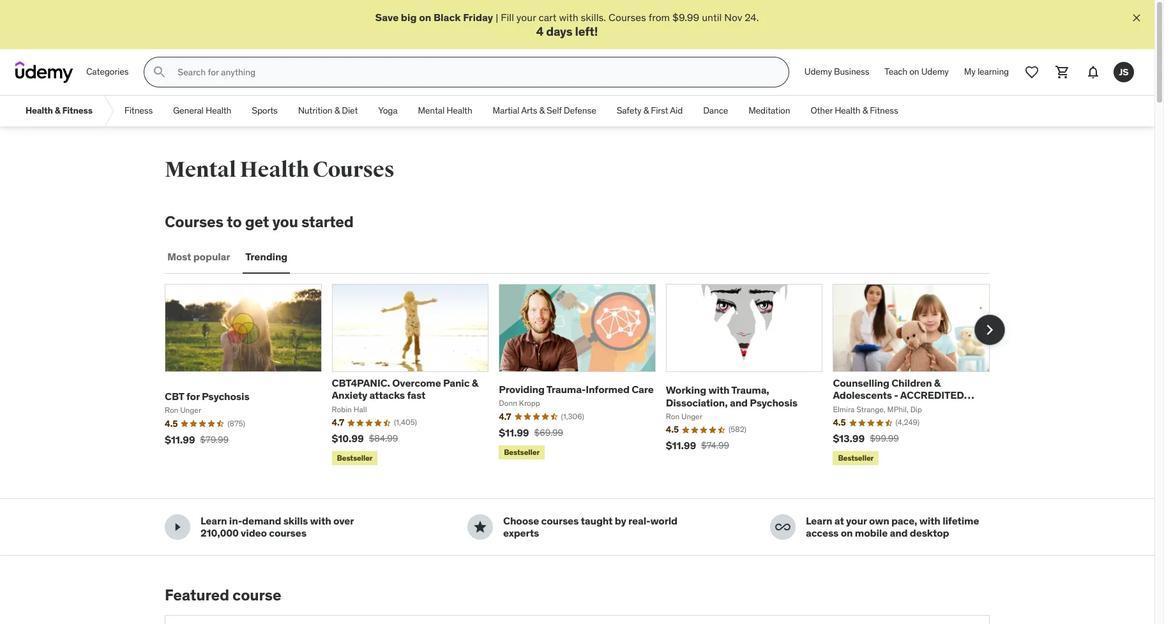 Task type: vqa. For each thing, say whether or not it's contained in the screenshot.
Economics
no



Task type: describe. For each thing, give the bounding box(es) containing it.
days
[[546, 24, 573, 39]]

2 vertical spatial courses
[[165, 212, 224, 232]]

nutrition & diet
[[298, 105, 358, 116]]

skills.
[[581, 11, 606, 24]]

1 fitness from the left
[[62, 105, 92, 116]]

counselling
[[833, 377, 890, 390]]

medium image for learn in-demand skills with over 210,000 video courses
[[170, 520, 185, 536]]

panic
[[443, 377, 470, 390]]

general health link
[[163, 96, 242, 127]]

learn in-demand skills with over 210,000 video courses
[[201, 515, 354, 540]]

save
[[375, 11, 399, 24]]

mental health
[[418, 105, 472, 116]]

udemy image
[[15, 61, 73, 83]]

Search for anything text field
[[175, 61, 773, 83]]

trending
[[245, 251, 288, 263]]

aid
[[670, 105, 683, 116]]

mobile
[[855, 527, 888, 540]]

desktop
[[910, 527, 949, 540]]

care
[[632, 383, 654, 396]]

sports
[[252, 105, 278, 116]]

video
[[241, 527, 267, 540]]

fitness link
[[114, 96, 163, 127]]

over
[[333, 515, 354, 528]]

martial arts & self defense
[[493, 105, 596, 116]]

learning
[[978, 66, 1009, 78]]

shopping cart with 0 items image
[[1055, 65, 1070, 80]]

friday
[[463, 11, 493, 24]]

safety & first aid link
[[607, 96, 693, 127]]

left!
[[575, 24, 598, 39]]

counselling children & adolescents - accredited certificate link
[[833, 377, 974, 414]]

my learning link
[[957, 57, 1017, 88]]

most
[[167, 251, 191, 263]]

learn for learn at your own pace, with lifetime access on mobile and desktop
[[806, 515, 833, 528]]

and inside learn at your own pace, with lifetime access on mobile and desktop
[[890, 527, 908, 540]]

& left diet
[[334, 105, 340, 116]]

js
[[1119, 66, 1129, 78]]

0 horizontal spatial psychosis
[[202, 390, 249, 403]]

meditation link
[[738, 96, 801, 127]]

health for mental health
[[447, 105, 472, 116]]

js link
[[1109, 57, 1139, 88]]

self
[[547, 105, 562, 116]]

providing
[[499, 383, 545, 396]]

my
[[964, 66, 976, 78]]

other
[[811, 105, 833, 116]]

psychosis inside working with trauma, dissociation, and psychosis
[[750, 396, 798, 409]]

anxiety
[[332, 389, 367, 402]]

martial
[[493, 105, 519, 116]]

taught
[[581, 515, 613, 528]]

arrow pointing to subcategory menu links image
[[103, 96, 114, 127]]

other health & fitness
[[811, 105, 898, 116]]

210,000
[[201, 527, 239, 540]]

dance
[[703, 105, 728, 116]]

$9.99
[[673, 11, 700, 24]]

health for mental health courses
[[240, 157, 309, 183]]

& left 'self'
[[539, 105, 545, 116]]

1 vertical spatial on
[[910, 66, 919, 78]]

1 horizontal spatial courses
[[313, 157, 394, 183]]

with inside save big on black friday | fill your cart with skills. courses from $9.99 until nov 24. 4 days left!
[[559, 11, 578, 24]]

to
[[227, 212, 242, 232]]

cbt4panic. overcome panic & anxiety attacks fast link
[[332, 377, 478, 402]]

mental for mental health
[[418, 105, 445, 116]]

yoga link
[[368, 96, 408, 127]]

next image
[[980, 320, 1000, 340]]

learn at your own pace, with lifetime access on mobile and desktop
[[806, 515, 979, 540]]

course
[[233, 586, 281, 606]]

counselling children & adolescents - accredited certificate
[[833, 377, 964, 414]]

medium image for learn at your own pace, with lifetime access on mobile and desktop
[[775, 520, 791, 536]]

and inside working with trauma, dissociation, and psychosis
[[730, 396, 748, 409]]

cbt for psychosis
[[165, 390, 249, 403]]

teach on udemy link
[[877, 57, 957, 88]]

health for general health
[[206, 105, 231, 116]]

certificate
[[833, 401, 896, 414]]

black
[[434, 11, 461, 24]]

trauma-
[[547, 383, 586, 396]]

cart
[[539, 11, 557, 24]]

safety & first aid
[[617, 105, 683, 116]]

trending button
[[243, 242, 290, 273]]

adolescents
[[833, 389, 892, 402]]

in-
[[229, 515, 242, 528]]

-
[[894, 389, 898, 402]]

carousel element
[[165, 284, 1005, 468]]

health for other health & fitness
[[835, 105, 861, 116]]

featured course
[[165, 586, 281, 606]]

|
[[496, 11, 498, 24]]

at
[[835, 515, 844, 528]]

& down the 'business'
[[863, 105, 868, 116]]

nutrition & diet link
[[288, 96, 368, 127]]

dissociation,
[[666, 396, 728, 409]]

featured
[[165, 586, 229, 606]]

big
[[401, 11, 417, 24]]

cbt
[[165, 390, 184, 403]]

mental for mental health courses
[[165, 157, 236, 183]]

fill
[[501, 11, 514, 24]]

demand
[[242, 515, 281, 528]]



Task type: locate. For each thing, give the bounding box(es) containing it.
0 vertical spatial mental
[[418, 105, 445, 116]]

&
[[55, 105, 60, 116], [334, 105, 340, 116], [539, 105, 545, 116], [644, 105, 649, 116], [863, 105, 868, 116], [472, 377, 478, 390], [934, 377, 941, 390]]

udemy left my
[[921, 66, 949, 78]]

your right at
[[846, 515, 867, 528]]

courses inside choose courses taught by real-world experts
[[541, 515, 579, 528]]

learn left at
[[806, 515, 833, 528]]

0 horizontal spatial mental
[[165, 157, 236, 183]]

attacks
[[369, 389, 405, 402]]

your right fill
[[517, 11, 536, 24]]

with inside learn at your own pace, with lifetime access on mobile and desktop
[[920, 515, 941, 528]]

and
[[730, 396, 748, 409], [890, 527, 908, 540]]

0 horizontal spatial learn
[[201, 515, 227, 528]]

& right 'children'
[[934, 377, 941, 390]]

you
[[272, 212, 298, 232]]

with left trauma,
[[709, 384, 730, 397]]

popular
[[193, 251, 230, 263]]

on left mobile
[[841, 527, 853, 540]]

from
[[649, 11, 670, 24]]

mental inside mental health link
[[418, 105, 445, 116]]

fitness right arrow pointing to subcategory menu links image
[[124, 105, 153, 116]]

working with trauma, dissociation, and psychosis
[[666, 384, 798, 409]]

& left first
[[644, 105, 649, 116]]

fitness down the teach
[[870, 105, 898, 116]]

fitness left arrow pointing to subcategory menu links image
[[62, 105, 92, 116]]

categories
[[86, 66, 129, 78]]

health down udemy image
[[26, 105, 53, 116]]

courses up "started"
[[313, 157, 394, 183]]

0 vertical spatial and
[[730, 396, 748, 409]]

& inside counselling children & adolescents - accredited certificate
[[934, 377, 941, 390]]

1 udemy from the left
[[805, 66, 832, 78]]

mental right yoga
[[418, 105, 445, 116]]

accredited
[[900, 389, 964, 402]]

mental health courses
[[165, 157, 394, 183]]

2 medium image from the left
[[473, 520, 488, 536]]

fast
[[407, 389, 425, 402]]

courses
[[541, 515, 579, 528], [269, 527, 307, 540]]

and right own
[[890, 527, 908, 540]]

defense
[[564, 105, 596, 116]]

learn left in-
[[201, 515, 227, 528]]

health right other
[[835, 105, 861, 116]]

most popular button
[[165, 242, 233, 273]]

save big on black friday | fill your cart with skills. courses from $9.99 until nov 24. 4 days left!
[[375, 11, 759, 39]]

1 vertical spatial and
[[890, 527, 908, 540]]

dance link
[[693, 96, 738, 127]]

with right the 'pace,'
[[920, 515, 941, 528]]

learn
[[201, 515, 227, 528], [806, 515, 833, 528]]

udemy left the 'business'
[[805, 66, 832, 78]]

1 horizontal spatial psychosis
[[750, 396, 798, 409]]

health
[[26, 105, 53, 116], [206, 105, 231, 116], [447, 105, 472, 116], [835, 105, 861, 116], [240, 157, 309, 183]]

medium image left experts
[[473, 520, 488, 536]]

2 udemy from the left
[[921, 66, 949, 78]]

health up you
[[240, 157, 309, 183]]

choose
[[503, 515, 539, 528]]

health right general
[[206, 105, 231, 116]]

arts
[[521, 105, 537, 116]]

1 vertical spatial mental
[[165, 157, 236, 183]]

1 learn from the left
[[201, 515, 227, 528]]

cbt4panic. overcome panic & anxiety attacks fast
[[332, 377, 478, 402]]

and right "dissociation,"
[[730, 396, 748, 409]]

1 horizontal spatial fitness
[[124, 105, 153, 116]]

2 horizontal spatial fitness
[[870, 105, 898, 116]]

courses
[[609, 11, 646, 24], [313, 157, 394, 183], [165, 212, 224, 232]]

business
[[834, 66, 869, 78]]

other health & fitness link
[[801, 96, 909, 127]]

your inside save big on black friday | fill your cart with skills. courses from $9.99 until nov 24. 4 days left!
[[517, 11, 536, 24]]

teach
[[885, 66, 908, 78]]

learn inside learn at your own pace, with lifetime access on mobile and desktop
[[806, 515, 833, 528]]

choose courses taught by real-world experts
[[503, 515, 678, 540]]

3 fitness from the left
[[870, 105, 898, 116]]

with inside working with trauma, dissociation, and psychosis
[[709, 384, 730, 397]]

psychosis
[[202, 390, 249, 403], [750, 396, 798, 409]]

udemy
[[805, 66, 832, 78], [921, 66, 949, 78]]

medium image left access
[[775, 520, 791, 536]]

0 horizontal spatial courses
[[165, 212, 224, 232]]

1 horizontal spatial on
[[841, 527, 853, 540]]

courses left from
[[609, 11, 646, 24]]

0 horizontal spatial your
[[517, 11, 536, 24]]

1 horizontal spatial udemy
[[921, 66, 949, 78]]

children
[[892, 377, 932, 390]]

martial arts & self defense link
[[483, 96, 607, 127]]

0 vertical spatial on
[[419, 11, 431, 24]]

your inside learn at your own pace, with lifetime access on mobile and desktop
[[846, 515, 867, 528]]

2 horizontal spatial courses
[[609, 11, 646, 24]]

my learning
[[964, 66, 1009, 78]]

courses inside save big on black friday | fill your cart with skills. courses from $9.99 until nov 24. 4 days left!
[[609, 11, 646, 24]]

categories button
[[79, 57, 136, 88]]

2 horizontal spatial on
[[910, 66, 919, 78]]

2 learn from the left
[[806, 515, 833, 528]]

learn inside learn in-demand skills with over 210,000 video courses
[[201, 515, 227, 528]]

general
[[173, 105, 204, 116]]

1 horizontal spatial courses
[[541, 515, 579, 528]]

1 horizontal spatial learn
[[806, 515, 833, 528]]

mental down general health link at the left top
[[165, 157, 236, 183]]

health down search for anything text box
[[447, 105, 472, 116]]

cbt for psychosis link
[[165, 390, 249, 403]]

4
[[536, 24, 544, 39]]

learn for learn in-demand skills with over 210,000 video courses
[[201, 515, 227, 528]]

0 horizontal spatial fitness
[[62, 105, 92, 116]]

2 horizontal spatial medium image
[[775, 520, 791, 536]]

1 horizontal spatial mental
[[418, 105, 445, 116]]

sports link
[[242, 96, 288, 127]]

providing trauma-informed care link
[[499, 383, 654, 396]]

notifications image
[[1086, 65, 1101, 80]]

1 horizontal spatial your
[[846, 515, 867, 528]]

on inside learn at your own pace, with lifetime access on mobile and desktop
[[841, 527, 853, 540]]

skills
[[283, 515, 308, 528]]

on
[[419, 11, 431, 24], [910, 66, 919, 78], [841, 527, 853, 540]]

lifetime
[[943, 515, 979, 528]]

general health
[[173, 105, 231, 116]]

overcome
[[392, 377, 441, 390]]

safety
[[617, 105, 642, 116]]

0 horizontal spatial and
[[730, 396, 748, 409]]

world
[[650, 515, 678, 528]]

mental health link
[[408, 96, 483, 127]]

24.
[[745, 11, 759, 24]]

working with trauma, dissociation, and psychosis link
[[666, 384, 798, 409]]

on right the teach
[[910, 66, 919, 78]]

2 vertical spatial on
[[841, 527, 853, 540]]

0 horizontal spatial courses
[[269, 527, 307, 540]]

pace,
[[892, 515, 917, 528]]

1 medium image from the left
[[170, 520, 185, 536]]

medium image for choose courses taught by real-world experts
[[473, 520, 488, 536]]

1 vertical spatial courses
[[313, 157, 394, 183]]

first
[[651, 105, 668, 116]]

providing trauma-informed care
[[499, 383, 654, 396]]

courses to get you started
[[165, 212, 354, 232]]

health & fitness link
[[15, 96, 103, 127]]

cbt4panic.
[[332, 377, 390, 390]]

0 horizontal spatial udemy
[[805, 66, 832, 78]]

fitness
[[62, 105, 92, 116], [124, 105, 153, 116], [870, 105, 898, 116]]

udemy business link
[[797, 57, 877, 88]]

health & fitness
[[26, 105, 92, 116]]

2 fitness from the left
[[124, 105, 153, 116]]

0 vertical spatial courses
[[609, 11, 646, 24]]

udemy business
[[805, 66, 869, 78]]

nutrition
[[298, 105, 332, 116]]

nov
[[724, 11, 742, 24]]

access
[[806, 527, 839, 540]]

& down udemy image
[[55, 105, 60, 116]]

courses left taught
[[541, 515, 579, 528]]

mental
[[418, 105, 445, 116], [165, 157, 236, 183]]

submit search image
[[152, 65, 168, 80]]

with left over
[[310, 515, 331, 528]]

meditation
[[749, 105, 790, 116]]

0 horizontal spatial medium image
[[170, 520, 185, 536]]

diet
[[342, 105, 358, 116]]

yoga
[[378, 105, 398, 116]]

close image
[[1130, 11, 1143, 24]]

& inside cbt4panic. overcome panic & anxiety attacks fast
[[472, 377, 478, 390]]

with up days
[[559, 11, 578, 24]]

on right big
[[419, 11, 431, 24]]

teach on udemy
[[885, 66, 949, 78]]

with
[[559, 11, 578, 24], [709, 384, 730, 397], [310, 515, 331, 528], [920, 515, 941, 528]]

3 medium image from the left
[[775, 520, 791, 536]]

with inside learn in-demand skills with over 210,000 video courses
[[310, 515, 331, 528]]

on inside save big on black friday | fill your cart with skills. courses from $9.99 until nov 24. 4 days left!
[[419, 11, 431, 24]]

& right 'panic'
[[472, 377, 478, 390]]

1 vertical spatial your
[[846, 515, 867, 528]]

1 horizontal spatial and
[[890, 527, 908, 540]]

courses up most popular
[[165, 212, 224, 232]]

0 horizontal spatial on
[[419, 11, 431, 24]]

trauma,
[[732, 384, 769, 397]]

courses inside learn in-demand skills with over 210,000 video courses
[[269, 527, 307, 540]]

courses right video
[[269, 527, 307, 540]]

medium image left 210,000
[[170, 520, 185, 536]]

by
[[615, 515, 626, 528]]

0 vertical spatial your
[[517, 11, 536, 24]]

wishlist image
[[1024, 65, 1040, 80]]

medium image
[[170, 520, 185, 536], [473, 520, 488, 536], [775, 520, 791, 536]]

working
[[666, 384, 706, 397]]

1 horizontal spatial medium image
[[473, 520, 488, 536]]



